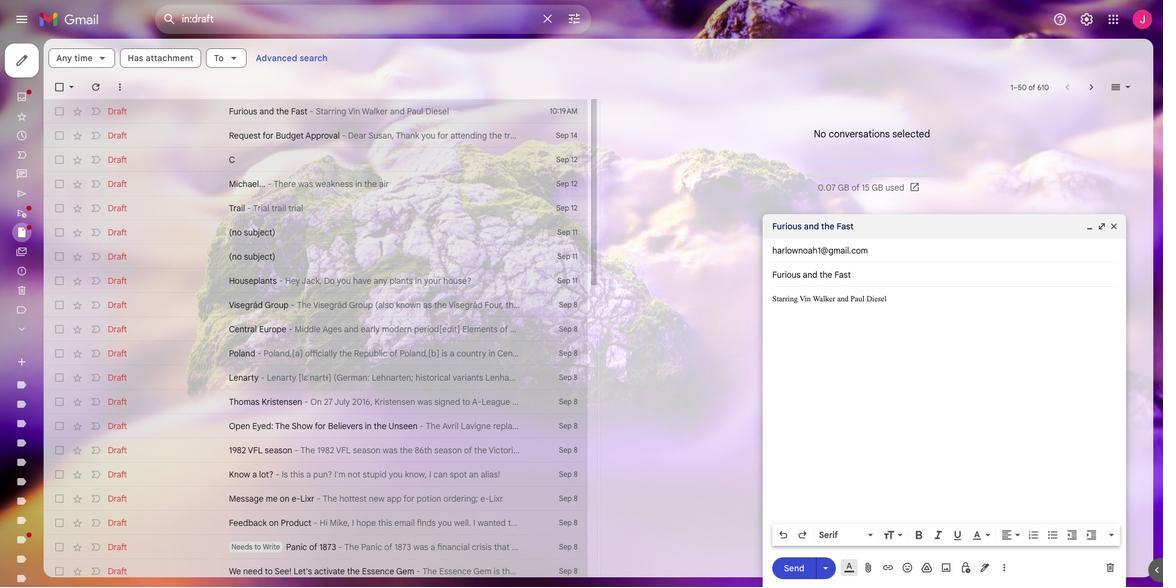 Task type: locate. For each thing, give the bounding box(es) containing it.
None checkbox
[[53, 81, 65, 93], [53, 105, 65, 118], [53, 130, 65, 142], [53, 324, 65, 336], [53, 396, 65, 408], [53, 445, 65, 457], [53, 469, 65, 481], [53, 517, 65, 530], [53, 566, 65, 578], [53, 81, 65, 93], [53, 105, 65, 118], [53, 130, 65, 142], [53, 324, 65, 336], [53, 396, 65, 408], [53, 445, 65, 457], [53, 469, 65, 481], [53, 517, 65, 530], [53, 566, 65, 578]]

lixr down this
[[300, 494, 315, 505]]

draft for we need to see! let's activate the essence gem -
[[108, 567, 127, 577]]

8 sep 8 from the top
[[559, 470, 578, 479]]

draft for feedback on product -
[[108, 518, 127, 529]]

write
[[263, 543, 280, 552]]

follow link to manage storage image
[[909, 182, 921, 194]]

2 (no subject) from the top
[[229, 251, 275, 262]]

starring up the approval
[[316, 106, 346, 117]]

0 vertical spatial you
[[337, 276, 351, 287]]

lixr
[[300, 494, 315, 505], [489, 494, 503, 505]]

poland -
[[229, 348, 264, 359]]

10:19 am
[[550, 107, 578, 116]]

has attachment
[[128, 53, 193, 64]]

12 8 from the top
[[574, 567, 578, 576]]

1 vertical spatial you
[[389, 470, 403, 480]]

draft for houseplants - hey jack, do you have any plants in your house?
[[108, 276, 127, 287]]

open eyed: the show for believers in the unseen -
[[229, 421, 426, 432]]

draft for trail - trial trail trial
[[108, 203, 127, 214]]

20 draft from the top
[[108, 567, 127, 577]]

8
[[574, 301, 578, 310], [574, 325, 578, 334], [574, 349, 578, 358], [574, 373, 578, 382], [574, 397, 578, 407], [574, 422, 578, 431], [574, 446, 578, 455], [574, 470, 578, 479], [574, 494, 578, 504], [574, 519, 578, 528], [574, 543, 578, 552], [574, 567, 578, 576]]

search mail image
[[159, 8, 181, 30]]

1 a from the left
[[252, 470, 257, 480]]

0 horizontal spatial paul
[[407, 106, 423, 117]]

there
[[274, 179, 296, 190]]

2 (no from the top
[[229, 251, 242, 262]]

1 horizontal spatial paul
[[851, 294, 865, 304]]

fast inside no conversations selected main content
[[291, 106, 307, 117]]

houseplants
[[229, 276, 277, 287]]

8 row from the top
[[44, 269, 587, 293]]

subject) up houseplants
[[244, 251, 275, 262]]

4 row from the top
[[44, 172, 587, 196]]

sep 14
[[556, 131, 578, 140]]

0 horizontal spatial to
[[254, 543, 261, 552]]

in right "weakness"
[[355, 179, 362, 190]]

8 for know a lot? - is this a pun? i'm not stupid you know, i can spot an alias!
[[574, 470, 578, 479]]

1 horizontal spatial starring
[[773, 294, 798, 304]]

1 vertical spatial furious
[[773, 221, 802, 232]]

has attachment button
[[120, 48, 201, 68]]

0 vertical spatial walker
[[362, 106, 388, 117]]

12 sep 8 from the top
[[559, 567, 578, 576]]

sep 8 for message me on e-lixr - the hottest new app for potion ordering; e-lixr
[[559, 494, 578, 504]]

15 row from the top
[[44, 439, 587, 463]]

sep for lenarty -
[[559, 373, 572, 382]]

last
[[813, 517, 827, 527]]

2 vertical spatial in
[[365, 421, 372, 432]]

3 8 from the top
[[574, 349, 578, 358]]

2 vertical spatial 12
[[571, 204, 578, 213]]

3 row from the top
[[44, 148, 587, 172]]

1 horizontal spatial lixr
[[489, 494, 503, 505]]

needs to write panic of 1873 -
[[231, 542, 345, 553]]

0 horizontal spatial gb
[[838, 182, 850, 193]]

me
[[266, 494, 278, 505]]

0 vertical spatial of
[[1029, 83, 1036, 92]]

navigation
[[0, 39, 145, 588]]

1 horizontal spatial in
[[365, 421, 372, 432]]

2 · from the left
[[869, 542, 870, 551]]

you left know,
[[389, 470, 403, 480]]

furious inside dialog
[[773, 221, 802, 232]]

10 draft from the top
[[108, 324, 127, 335]]

for right show
[[315, 421, 326, 432]]

draft for open eyed: the show for believers in the unseen -
[[108, 421, 127, 432]]

0 vertical spatial to
[[254, 543, 261, 552]]

14 draft from the top
[[108, 421, 127, 432]]

redo ‪(⌘y)‬ image
[[797, 530, 809, 542]]

(no down trail
[[229, 227, 242, 238]]

None search field
[[155, 5, 591, 34]]

None checkbox
[[53, 154, 65, 166], [53, 178, 65, 190], [53, 202, 65, 214], [53, 227, 65, 239], [53, 251, 65, 263], [53, 275, 65, 287], [53, 299, 65, 311], [53, 348, 65, 360], [53, 372, 65, 384], [53, 421, 65, 433], [53, 493, 65, 505], [53, 542, 65, 554], [53, 154, 65, 166], [53, 178, 65, 190], [53, 202, 65, 214], [53, 227, 65, 239], [53, 251, 65, 263], [53, 275, 65, 287], [53, 299, 65, 311], [53, 348, 65, 360], [53, 372, 65, 384], [53, 421, 65, 433], [53, 493, 65, 505], [53, 542, 65, 554]]

2 sep 11 from the top
[[558, 252, 578, 261]]

18 draft from the top
[[108, 518, 127, 529]]

7 8 from the top
[[574, 446, 578, 455]]

the
[[275, 421, 290, 432], [323, 494, 337, 505]]

sep for 1982 vfl season -
[[559, 446, 572, 455]]

walker down harlownoah1@gmail.com
[[813, 294, 835, 304]]

2 sep 8 from the top
[[559, 325, 578, 334]]

fast up harlownoah1@gmail.com
[[837, 221, 854, 232]]

lixr down alias!
[[489, 494, 503, 505]]

subject) down trial in the left top of the page
[[244, 227, 275, 238]]

refresh image
[[90, 81, 102, 93]]

starring inside message body text field
[[773, 294, 798, 304]]

15 draft from the top
[[108, 445, 127, 456]]

terms link
[[817, 542, 837, 551]]

4 sep 8 from the top
[[559, 373, 578, 382]]

sep for poland -
[[559, 349, 572, 358]]

sep 11
[[558, 228, 578, 237], [558, 252, 578, 261], [558, 276, 578, 285]]

20 row from the top
[[44, 560, 587, 584]]

sep 8
[[559, 301, 578, 310], [559, 325, 578, 334], [559, 349, 578, 358], [559, 373, 578, 382], [559, 397, 578, 407], [559, 422, 578, 431], [559, 446, 578, 455], [559, 470, 578, 479], [559, 494, 578, 504], [559, 519, 578, 528], [559, 543, 578, 552], [559, 567, 578, 576]]

sep for feedback on product -
[[559, 519, 572, 528]]

0 horizontal spatial diesel
[[426, 106, 449, 117]]

row
[[44, 99, 587, 124], [44, 124, 587, 148], [44, 148, 587, 172], [44, 172, 587, 196], [44, 196, 587, 221], [44, 221, 587, 245], [44, 245, 587, 269], [44, 269, 587, 293], [44, 293, 587, 317], [44, 317, 587, 342], [44, 342, 587, 366], [44, 366, 587, 390], [44, 390, 587, 414], [44, 414, 587, 439], [44, 439, 587, 463], [44, 463, 587, 487], [44, 487, 587, 511], [44, 511, 587, 536], [44, 536, 587, 560], [44, 560, 587, 584]]

2 11 from the top
[[572, 252, 578, 261]]

16 draft from the top
[[108, 470, 127, 480]]

1 horizontal spatial of
[[852, 182, 860, 193]]

1 vertical spatial 11
[[572, 252, 578, 261]]

visegrád group -
[[229, 300, 297, 311]]

0 vertical spatial (no subject) link
[[229, 227, 521, 239]]

e- right ordering; at bottom left
[[481, 494, 489, 505]]

vin down harlownoah1@gmail.com
[[800, 294, 811, 304]]

· right terms link
[[839, 542, 841, 551]]

2 lixr from the left
[[489, 494, 503, 505]]

fast inside dialog
[[837, 221, 854, 232]]

1 sep 8 from the top
[[559, 301, 578, 310]]

12 draft from the top
[[108, 373, 127, 384]]

16 row from the top
[[44, 463, 587, 487]]

0 vertical spatial vin
[[348, 106, 360, 117]]

more options image
[[1001, 562, 1008, 574]]

1 vertical spatial in
[[415, 276, 422, 287]]

1 8 from the top
[[574, 301, 578, 310]]

sep for we need to see! let's activate the essence gem -
[[559, 567, 572, 576]]

1 horizontal spatial furious
[[773, 221, 802, 232]]

to
[[254, 543, 261, 552], [265, 567, 273, 577]]

can
[[434, 470, 448, 480]]

9 8 from the top
[[574, 494, 578, 504]]

of right 50
[[1029, 83, 1036, 92]]

1 horizontal spatial walker
[[813, 294, 835, 304]]

3 sep 11 from the top
[[558, 276, 578, 285]]

sep for request for budget approval -
[[556, 131, 569, 140]]

walker inside row
[[362, 106, 388, 117]]

of for 50
[[1029, 83, 1036, 92]]

more send options image
[[820, 563, 832, 575]]

furious
[[229, 106, 257, 117], [773, 221, 802, 232]]

to inside needs to write panic of 1873 -
[[254, 543, 261, 552]]

in left your
[[415, 276, 422, 287]]

draft for know a lot? - is this a pun? i'm not stupid you know, i can spot an alias!
[[108, 470, 127, 480]]

5 sep 8 from the top
[[559, 397, 578, 407]]

of left '1873'
[[309, 542, 317, 553]]

0 horizontal spatial e-
[[292, 494, 300, 505]]

1 vertical spatial (no
[[229, 251, 242, 262]]

draft for central europe -
[[108, 324, 127, 335]]

1 horizontal spatial diesel
[[867, 294, 887, 304]]

subject)
[[244, 227, 275, 238], [244, 251, 275, 262]]

0 horizontal spatial starring
[[316, 106, 346, 117]]

1 (no subject) from the top
[[229, 227, 275, 238]]

1 horizontal spatial you
[[389, 470, 403, 480]]

8 for thomas kristensen -
[[574, 397, 578, 407]]

e-
[[292, 494, 300, 505], [481, 494, 489, 505]]

1 50 of 610
[[1011, 83, 1049, 92]]

1 vertical spatial fast
[[837, 221, 854, 232]]

1 vertical spatial (no subject)
[[229, 251, 275, 262]]

undo ‪(⌘z)‬ image
[[777, 530, 790, 542]]

sep 8 for central europe -
[[559, 325, 578, 334]]

0 horizontal spatial vin
[[348, 106, 360, 117]]

1 11 from the top
[[572, 228, 578, 237]]

·
[[839, 542, 841, 551], [869, 542, 870, 551]]

underline ‪(⌘u)‬ image
[[952, 530, 964, 542]]

2 (no subject) link from the top
[[229, 251, 521, 263]]

starring down harlownoah1@gmail.com
[[773, 294, 798, 304]]

serif option
[[817, 530, 866, 542]]

sep for visegrád group -
[[559, 301, 572, 310]]

8 for poland -
[[574, 349, 578, 358]]

- right season
[[295, 445, 298, 456]]

0 horizontal spatial on
[[269, 518, 279, 529]]

11 sep 8 from the top
[[559, 543, 578, 552]]

furious for furious and the fast
[[773, 221, 802, 232]]

trail
[[272, 203, 286, 214]]

any
[[56, 53, 72, 64]]

- up the approval
[[310, 106, 314, 117]]

serif
[[819, 530, 838, 541]]

thomas
[[229, 397, 260, 408]]

0 vertical spatial fast
[[291, 106, 307, 117]]

gb right 0.07
[[838, 182, 850, 193]]

2 horizontal spatial of
[[1029, 83, 1036, 92]]

1 vertical spatial for
[[315, 421, 326, 432]]

1 (no from the top
[[229, 227, 242, 238]]

3 11 from the top
[[572, 276, 578, 285]]

8 for feedback on product -
[[574, 519, 578, 528]]

for right app
[[404, 494, 415, 505]]

close image
[[1109, 222, 1119, 231]]

1 horizontal spatial gb
[[872, 182, 884, 193]]

and down harlownoah1@gmail.com
[[837, 294, 849, 304]]

draft for lenarty -
[[108, 373, 127, 384]]

the inside dialog
[[821, 221, 835, 232]]

1 horizontal spatial vin
[[800, 294, 811, 304]]

furious up harlownoah1@gmail.com
[[773, 221, 802, 232]]

e- up product
[[292, 494, 300, 505]]

vin inside message body text field
[[800, 294, 811, 304]]

have
[[353, 276, 371, 287]]

the up harlownoah1@gmail.com
[[821, 221, 835, 232]]

(no subject) down trial in the left top of the page
[[229, 227, 275, 238]]

9 sep 8 from the top
[[559, 494, 578, 504]]

and up request for budget approval -
[[259, 106, 274, 117]]

0 vertical spatial for
[[263, 130, 274, 141]]

2 a from the left
[[306, 470, 311, 480]]

minimize image
[[1085, 222, 1095, 231]]

a left lot? at the bottom of page
[[252, 470, 257, 480]]

0 horizontal spatial of
[[309, 542, 317, 553]]

the right 'eyed:'
[[275, 421, 290, 432]]

6 row from the top
[[44, 221, 587, 245]]

bulleted list ‪(⌘⇧8)‬ image
[[1047, 530, 1059, 542]]

1 horizontal spatial on
[[280, 494, 290, 505]]

17 row from the top
[[44, 487, 587, 511]]

insert signature image
[[979, 562, 991, 574]]

0 horizontal spatial in
[[355, 179, 362, 190]]

0 horizontal spatial ·
[[839, 542, 841, 551]]

1 vertical spatial on
[[269, 518, 279, 529]]

1 horizontal spatial fast
[[837, 221, 854, 232]]

0 vertical spatial diesel
[[426, 106, 449, 117]]

of left '15'
[[852, 182, 860, 193]]

1 horizontal spatial a
[[306, 470, 311, 480]]

0 horizontal spatial a
[[252, 470, 257, 480]]

0 vertical spatial starring
[[316, 106, 346, 117]]

15
[[862, 182, 870, 193]]

8 for central europe -
[[574, 325, 578, 334]]

1 horizontal spatial ·
[[869, 542, 870, 551]]

2 horizontal spatial in
[[415, 276, 422, 287]]

2 subject) from the top
[[244, 251, 275, 262]]

0 horizontal spatial fast
[[291, 106, 307, 117]]

0 vertical spatial paul
[[407, 106, 423, 117]]

1873
[[320, 542, 336, 553]]

0 vertical spatial (no subject)
[[229, 227, 275, 238]]

1 draft from the top
[[108, 106, 127, 117]]

10 sep 8 from the top
[[559, 519, 578, 528]]

12 for trail - trial trail trial
[[571, 204, 578, 213]]

- down pun?
[[317, 494, 321, 505]]

8 8 from the top
[[574, 470, 578, 479]]

3 sep 8 from the top
[[559, 349, 578, 358]]

1 vertical spatial 12
[[571, 179, 578, 188]]

11 for 7th row from the top of the no conversations selected main content
[[572, 252, 578, 261]]

program
[[872, 542, 901, 551]]

10 8 from the top
[[574, 519, 578, 528]]

alias!
[[481, 470, 500, 480]]

1 (no subject) link from the top
[[229, 227, 521, 239]]

and up c link
[[390, 106, 405, 117]]

9 draft from the top
[[108, 300, 127, 311]]

0 vertical spatial in
[[355, 179, 362, 190]]

· down 'details' link
[[869, 542, 870, 551]]

0 vertical spatial (no
[[229, 227, 242, 238]]

the up request for budget approval -
[[276, 106, 289, 117]]

draft for thomas kristensen -
[[108, 397, 127, 408]]

sep 8 for we need to see! let's activate the essence gem -
[[559, 567, 578, 576]]

2 vertical spatial sep 12
[[556, 204, 578, 213]]

draft for request for budget approval -
[[108, 130, 127, 141]]

thomas kristensen -
[[229, 397, 311, 408]]

older image
[[1086, 81, 1098, 93]]

6 8 from the top
[[574, 422, 578, 431]]

4 8 from the top
[[574, 373, 578, 382]]

1 sep 11 from the top
[[558, 228, 578, 237]]

2 12 from the top
[[571, 179, 578, 188]]

0 vertical spatial furious
[[229, 106, 257, 117]]

sep for central europe -
[[559, 325, 572, 334]]

1 subject) from the top
[[244, 227, 275, 238]]

for left budget
[[263, 130, 274, 141]]

8 for 1982 vfl season -
[[574, 446, 578, 455]]

0 vertical spatial 11
[[572, 228, 578, 237]]

(no up houseplants
[[229, 251, 242, 262]]

on left product
[[269, 518, 279, 529]]

0 horizontal spatial furious
[[229, 106, 257, 117]]

2 vertical spatial 11
[[572, 276, 578, 285]]

gb
[[838, 182, 850, 193], [872, 182, 884, 193]]

Message Body text field
[[773, 293, 1117, 521]]

sep for michael... - there was weakness in the air
[[556, 179, 569, 188]]

diesel inside row
[[426, 106, 449, 117]]

potion
[[417, 494, 441, 505]]

0 horizontal spatial lixr
[[300, 494, 315, 505]]

1 vertical spatial vin
[[800, 294, 811, 304]]

0 vertical spatial subject)
[[244, 227, 275, 238]]

0 vertical spatial sep 12
[[556, 155, 578, 164]]

0 vertical spatial 12
[[571, 155, 578, 164]]

a
[[252, 470, 257, 480], [306, 470, 311, 480]]

diesel inside message body text field
[[867, 294, 887, 304]]

terms
[[817, 542, 837, 551]]

weakness
[[315, 179, 353, 190]]

indent less ‪(⌘[)‬ image
[[1066, 530, 1079, 542]]

7 sep 8 from the top
[[559, 446, 578, 455]]

8 draft from the top
[[108, 276, 127, 287]]

1 vertical spatial (no subject) link
[[229, 251, 521, 263]]

vin up c link
[[348, 106, 360, 117]]

visegrád
[[229, 300, 263, 311]]

0 vertical spatial sep 11
[[558, 228, 578, 237]]

walker up c link
[[362, 106, 388, 117]]

and inside message body text field
[[837, 294, 849, 304]]

- right poland
[[257, 348, 261, 359]]

hey
[[285, 276, 300, 287]]

sep 8 for open eyed: the show for believers in the unseen -
[[559, 422, 578, 431]]

to left write
[[254, 543, 261, 552]]

sep for message me on e-lixr - the hottest new app for potion ordering; e-lixr
[[559, 494, 572, 504]]

3 draft from the top
[[108, 155, 127, 165]]

(no subject) for 7th row from the top of the no conversations selected main content (no subject) link
[[229, 251, 275, 262]]

2 sep 12 from the top
[[556, 179, 578, 188]]

indent more ‪(⌘])‬ image
[[1086, 530, 1098, 542]]

3 sep 12 from the top
[[556, 204, 578, 213]]

fast up budget
[[291, 106, 307, 117]]

1 vertical spatial subject)
[[244, 251, 275, 262]]

- right product
[[314, 518, 318, 529]]

of for gb
[[852, 182, 860, 193]]

numbered list ‪(⌘⇧7)‬ image
[[1028, 530, 1040, 542]]

the right activate
[[347, 567, 360, 577]]

request for budget approval -
[[229, 130, 348, 141]]

michael...
[[229, 179, 266, 190]]

paul inside message body text field
[[851, 294, 865, 304]]

17 draft from the top
[[108, 494, 127, 505]]

11 for 15th row from the bottom of the no conversations selected main content
[[572, 228, 578, 237]]

1 vertical spatial starring
[[773, 294, 798, 304]]

Subject field
[[773, 269, 1117, 281]]

not
[[348, 470, 361, 480]]

1 horizontal spatial e-
[[481, 494, 489, 505]]

request
[[229, 130, 261, 141]]

fast for furious and the fast - starring vin walker and paul diesel
[[291, 106, 307, 117]]

paul inside row
[[407, 106, 423, 117]]

(no subject) up houseplants
[[229, 251, 275, 262]]

sep for open eyed: the show for believers in the unseen -
[[559, 422, 572, 431]]

you right do
[[337, 276, 351, 287]]

1 vertical spatial diesel
[[867, 294, 887, 304]]

eyed:
[[252, 421, 273, 432]]

1 sep 12 from the top
[[556, 155, 578, 164]]

1 vertical spatial sep 11
[[558, 252, 578, 261]]

insert emoji ‪(⌘⇧2)‬ image
[[902, 562, 914, 574]]

(no subject)
[[229, 227, 275, 238], [229, 251, 275, 262]]

fast
[[291, 106, 307, 117], [837, 221, 854, 232]]

starring
[[316, 106, 346, 117], [773, 294, 798, 304]]

the left hottest
[[323, 494, 337, 505]]

send
[[784, 563, 805, 574]]

1 vertical spatial paul
[[851, 294, 865, 304]]

to left see!
[[265, 567, 273, 577]]

(no subject) for 15th row from the bottom of the no conversations selected main content (no subject) link
[[229, 227, 275, 238]]

6 sep 8 from the top
[[559, 422, 578, 431]]

2 gb from the left
[[872, 182, 884, 193]]

0 vertical spatial the
[[275, 421, 290, 432]]

- left hey at the top left
[[279, 276, 283, 287]]

2 vertical spatial of
[[309, 542, 317, 553]]

app
[[387, 494, 402, 505]]

in right believers
[[365, 421, 372, 432]]

1 horizontal spatial to
[[265, 567, 273, 577]]

13 draft from the top
[[108, 397, 127, 408]]

hottest
[[339, 494, 367, 505]]

advanced search button
[[251, 47, 333, 69]]

3 12 from the top
[[571, 204, 578, 213]]

2 vertical spatial for
[[404, 494, 415, 505]]

11
[[572, 228, 578, 237], [572, 252, 578, 261], [572, 276, 578, 285]]

1 vertical spatial sep 12
[[556, 179, 578, 188]]

ordering;
[[444, 494, 478, 505]]

sep for trail - trial trail trial
[[556, 204, 569, 213]]

1 vertical spatial of
[[852, 182, 860, 193]]

furious inside row
[[229, 106, 257, 117]]

12
[[571, 155, 578, 164], [571, 179, 578, 188], [571, 204, 578, 213]]

11 draft from the top
[[108, 348, 127, 359]]

walker
[[362, 106, 388, 117], [813, 294, 835, 304]]

5 8 from the top
[[574, 397, 578, 407]]

toggle split pane mode image
[[1110, 81, 1122, 93]]

4 draft from the top
[[108, 179, 127, 190]]

2 vertical spatial sep 11
[[558, 276, 578, 285]]

0 horizontal spatial walker
[[362, 106, 388, 117]]

insert files using drive image
[[921, 562, 933, 574]]

in
[[355, 179, 362, 190], [415, 276, 422, 287], [365, 421, 372, 432]]

1 horizontal spatial for
[[315, 421, 326, 432]]

1 vertical spatial walker
[[813, 294, 835, 304]]

gb right '15'
[[872, 182, 884, 193]]

0.07
[[818, 182, 836, 193]]

plants
[[390, 276, 413, 287]]

1 horizontal spatial the
[[323, 494, 337, 505]]

1 vertical spatial the
[[323, 494, 337, 505]]

central europe -
[[229, 324, 295, 335]]

no conversations selected main content
[[44, 39, 1154, 588]]

furious up "request"
[[229, 106, 257, 117]]

2 draft from the top
[[108, 130, 127, 141]]

a right this
[[306, 470, 311, 480]]

2 8 from the top
[[574, 325, 578, 334]]

subject) for 15th row from the bottom of the no conversations selected main content (no subject) link
[[244, 227, 275, 238]]

5 draft from the top
[[108, 203, 127, 214]]

account
[[829, 517, 856, 527]]

on right me
[[280, 494, 290, 505]]



Task type: vqa. For each thing, say whether or not it's contained in the screenshot.


Task type: describe. For each thing, give the bounding box(es) containing it.
group
[[265, 300, 289, 311]]

sep 12 for michael... - there was weakness in the air
[[556, 179, 578, 188]]

furious for furious and the fast - starring vin walker and paul diesel
[[229, 106, 257, 117]]

this
[[290, 470, 304, 480]]

fast for furious and the fast
[[837, 221, 854, 232]]

pop out image
[[1097, 222, 1107, 231]]

policies
[[902, 542, 927, 551]]

send button
[[773, 558, 816, 580]]

0 horizontal spatial for
[[263, 130, 274, 141]]

of inside row
[[309, 542, 317, 553]]

sep 8 for thomas kristensen -
[[559, 397, 578, 407]]

11 row from the top
[[44, 342, 587, 366]]

selected
[[893, 128, 930, 141]]

- right gem
[[417, 567, 420, 577]]

any
[[374, 276, 387, 287]]

10 row from the top
[[44, 317, 587, 342]]

8 for message me on e-lixr - the hottest new app for potion ordering; e-lixr
[[574, 494, 578, 504]]

need
[[243, 567, 263, 577]]

to button
[[206, 48, 246, 68]]

feedback
[[229, 518, 267, 529]]

8 for visegrád group -
[[574, 301, 578, 310]]

5 row from the top
[[44, 196, 587, 221]]

sep 8 for poland -
[[559, 349, 578, 358]]

and up harlownoah1@gmail.com
[[804, 221, 819, 232]]

1 row from the top
[[44, 99, 587, 124]]

lenarty
[[229, 373, 259, 384]]

- right '1873'
[[338, 542, 342, 553]]

attach files image
[[863, 562, 875, 574]]

i
[[429, 470, 431, 480]]

- right lenarty
[[261, 373, 265, 384]]

minutes
[[891, 517, 917, 527]]

needs
[[231, 543, 253, 552]]

jack,
[[302, 276, 322, 287]]

7 row from the top
[[44, 245, 587, 269]]

14 row from the top
[[44, 414, 587, 439]]

13 row from the top
[[44, 390, 587, 414]]

is
[[282, 470, 288, 480]]

(no for 15th row from the bottom of the no conversations selected main content (no subject) link
[[229, 227, 242, 238]]

1 · from the left
[[839, 542, 841, 551]]

2 e- from the left
[[481, 494, 489, 505]]

12 for michael... - there was weakness in the air
[[571, 179, 578, 188]]

1
[[1011, 83, 1014, 92]]

1 e- from the left
[[292, 494, 300, 505]]

any time button
[[48, 48, 115, 68]]

1982 vfl season -
[[229, 445, 301, 456]]

gem
[[396, 567, 414, 577]]

house?
[[443, 276, 471, 287]]

budget
[[276, 130, 304, 141]]

draft for visegrád group -
[[108, 300, 127, 311]]

1 vertical spatial to
[[265, 567, 273, 577]]

11 for 8th row from the top
[[572, 276, 578, 285]]

draft for 1982 vfl season -
[[108, 445, 127, 456]]

1982
[[229, 445, 246, 456]]

sep 11 for 7th row from the top of the no conversations selected main content
[[558, 252, 578, 261]]

furious and the fast
[[773, 221, 854, 232]]

no
[[814, 128, 826, 141]]

sep 11 for 15th row from the bottom of the no conversations selected main content
[[558, 228, 578, 237]]

more formatting options image
[[1106, 530, 1118, 542]]

your
[[424, 276, 441, 287]]

europe
[[259, 324, 287, 335]]

product
[[281, 518, 311, 529]]

know,
[[405, 470, 427, 480]]

sep for know a lot? - is this a pun? i'm not stupid you know, i can spot an alias!
[[559, 470, 572, 479]]

lot?
[[259, 470, 273, 480]]

we
[[229, 567, 241, 577]]

1 gb from the left
[[838, 182, 850, 193]]

- right the approval
[[342, 130, 346, 141]]

insert link ‪(⌘k)‬ image
[[882, 562, 894, 574]]

houseplants - hey jack, do you have any plants in your house?
[[229, 276, 471, 287]]

11 8 from the top
[[574, 543, 578, 552]]

last account activity: 3 minutes ago details terms · privacy · program policies
[[813, 517, 932, 551]]

starring vin walker and paul diesel
[[773, 294, 887, 304]]

toggle confidential mode image
[[960, 562, 972, 574]]

lenarty -
[[229, 373, 267, 384]]

advanced search options image
[[562, 7, 587, 31]]

see!
[[275, 567, 292, 577]]

18 row from the top
[[44, 511, 587, 536]]

trial
[[288, 203, 303, 214]]

8 for lenarty -
[[574, 373, 578, 382]]

formatting options toolbar
[[773, 525, 1120, 547]]

2 row from the top
[[44, 124, 587, 148]]

6 draft from the top
[[108, 227, 127, 238]]

- left is at the left of the page
[[276, 470, 280, 480]]

starring inside row
[[316, 106, 346, 117]]

subject) for 7th row from the top of the no conversations selected main content (no subject) link
[[244, 251, 275, 262]]

draft for poland -
[[108, 348, 127, 359]]

message
[[229, 494, 264, 505]]

any time
[[56, 53, 93, 64]]

has
[[128, 53, 143, 64]]

sep 12 for trail - trial trail trial
[[556, 204, 578, 213]]

program policies link
[[872, 542, 927, 551]]

1 12 from the top
[[571, 155, 578, 164]]

discard draft ‪(⌘⇧d)‬ image
[[1105, 562, 1117, 574]]

privacy
[[843, 542, 867, 551]]

believers
[[328, 421, 363, 432]]

- right trail
[[247, 203, 251, 214]]

details link
[[861, 530, 883, 539]]

spot
[[450, 470, 467, 480]]

the left the unseen
[[374, 421, 387, 432]]

stupid
[[363, 470, 387, 480]]

sep 8 for lenarty -
[[559, 373, 578, 382]]

0 horizontal spatial the
[[275, 421, 290, 432]]

(no subject) link for 7th row from the top of the no conversations selected main content
[[229, 251, 521, 263]]

draft for message me on e-lixr - the hottest new app for potion ordering; e-lixr
[[108, 494, 127, 505]]

- left there
[[268, 179, 272, 190]]

gmail image
[[39, 7, 105, 32]]

- right group
[[291, 300, 295, 311]]

sep 8 for feedback on product -
[[559, 519, 578, 528]]

poland
[[229, 348, 255, 359]]

italic ‪(⌘i)‬ image
[[932, 530, 945, 542]]

- right the unseen
[[420, 421, 424, 432]]

vin inside no conversations selected main content
[[348, 106, 360, 117]]

the left air at the top left
[[364, 179, 377, 190]]

privacy link
[[843, 542, 867, 551]]

settings image
[[1080, 12, 1094, 27]]

Search mail text field
[[182, 13, 533, 25]]

furious and the fast dialog
[[763, 214, 1126, 588]]

vfl
[[248, 445, 263, 456]]

ago
[[919, 517, 932, 527]]

sep for thomas kristensen -
[[559, 397, 572, 407]]

sep 11 for 8th row from the top
[[558, 276, 578, 285]]

19 row from the top
[[44, 536, 587, 560]]

insert photo image
[[940, 562, 952, 574]]

- right europe
[[289, 324, 293, 335]]

kristensen
[[262, 397, 302, 408]]

unseen
[[389, 421, 418, 432]]

draft for michael... - there was weakness in the air
[[108, 179, 127, 190]]

approval
[[306, 130, 340, 141]]

9 row from the top
[[44, 293, 587, 317]]

draft for furious and the fast - starring vin walker and paul diesel
[[108, 106, 127, 117]]

19 draft from the top
[[108, 542, 127, 553]]

1 lixr from the left
[[300, 494, 315, 505]]

7 draft from the top
[[108, 251, 127, 262]]

walker inside message body text field
[[813, 294, 835, 304]]

50
[[1018, 83, 1027, 92]]

we need to see! let's activate the essence gem -
[[229, 567, 423, 577]]

know
[[229, 470, 250, 480]]

2 horizontal spatial for
[[404, 494, 415, 505]]

open
[[229, 421, 250, 432]]

no conversations selected
[[814, 128, 930, 141]]

610
[[1038, 83, 1049, 92]]

14
[[571, 131, 578, 140]]

bold ‪(⌘b)‬ image
[[913, 530, 925, 542]]

used
[[886, 182, 905, 193]]

0.07 gb of 15 gb used
[[818, 182, 905, 193]]

main menu image
[[15, 12, 29, 27]]

essence
[[362, 567, 394, 577]]

sep 8 for know a lot? - is this a pun? i'm not stupid you know, i can spot an alias!
[[559, 470, 578, 479]]

know a lot? - is this a pun? i'm not stupid you know, i can spot an alias!
[[229, 470, 500, 480]]

0 vertical spatial on
[[280, 494, 290, 505]]

search
[[300, 53, 328, 64]]

8 for we need to see! let's activate the essence gem -
[[574, 567, 578, 576]]

do
[[324, 276, 335, 287]]

conversations
[[829, 128, 890, 141]]

new
[[369, 494, 385, 505]]

support image
[[1053, 12, 1068, 27]]

an
[[469, 470, 479, 480]]

12 row from the top
[[44, 366, 587, 390]]

clear search image
[[536, 7, 560, 31]]

sep for houseplants - hey jack, do you have any plants in your house?
[[558, 276, 570, 285]]

trial
[[253, 203, 269, 214]]

8 for open eyed: the show for believers in the unseen -
[[574, 422, 578, 431]]

(no for 7th row from the top of the no conversations selected main content (no subject) link
[[229, 251, 242, 262]]

- right kristensen
[[304, 397, 308, 408]]

sep 8 for visegrád group -
[[559, 301, 578, 310]]

3
[[885, 517, 889, 527]]

more image
[[114, 81, 126, 93]]

advanced search
[[256, 53, 328, 64]]

was
[[298, 179, 313, 190]]

0 horizontal spatial you
[[337, 276, 351, 287]]

sep 8 for 1982 vfl season -
[[559, 446, 578, 455]]

harlownoah1@gmail.com
[[773, 245, 868, 256]]

(no subject) link for 15th row from the bottom of the no conversations selected main content
[[229, 227, 521, 239]]

to
[[214, 53, 224, 64]]



